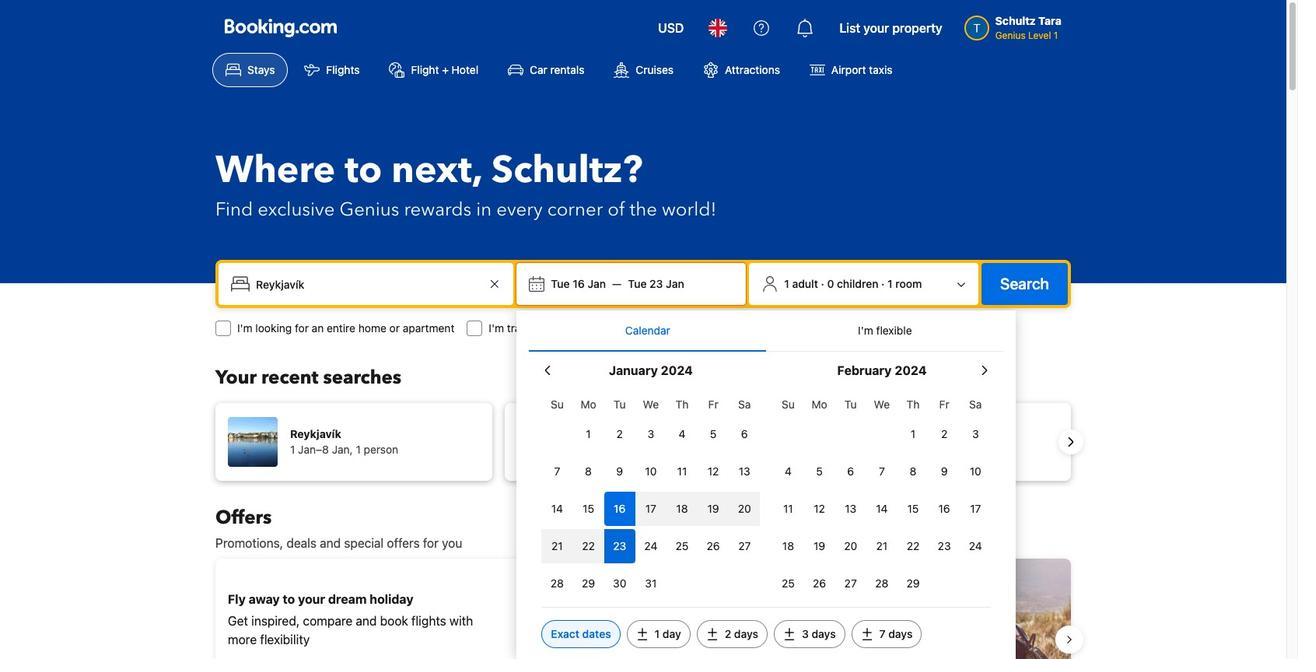 Task type: locate. For each thing, give the bounding box(es) containing it.
5 left 6 february 2024 option at the bottom right
[[817, 465, 823, 478]]

16 right 15 checkbox
[[939, 502, 951, 515]]

offers promotions, deals and special offers for you
[[216, 505, 463, 550]]

0 horizontal spatial looking
[[256, 321, 292, 335]]

27 January 2024 checkbox
[[729, 529, 761, 563]]

1 tu from the left
[[614, 398, 626, 411]]

th for february 2024
[[907, 398, 920, 411]]

2024 down i'm looking for flights
[[661, 363, 693, 377]]

23 right 22 january 2024 checkbox
[[613, 539, 627, 553]]

0 horizontal spatial 10
[[645, 465, 657, 478]]

jan–8
[[298, 443, 329, 456]]

1 left 2 option
[[911, 427, 916, 441]]

23 January 2024 checkbox
[[604, 529, 636, 563]]

fly away to your dream holiday get inspired, compare and book flights with more flexibility
[[228, 592, 473, 647]]

20 inside option
[[845, 539, 858, 553]]

1 horizontal spatial fr
[[940, 398, 950, 411]]

genius inside where to next, schultz? find exclusive genius rewards in every corner of the world!
[[340, 197, 400, 223]]

24 January 2024 checkbox
[[636, 529, 667, 563]]

i'm left travelling at the left of the page
[[489, 321, 504, 335]]

3 February 2024 checkbox
[[961, 417, 992, 451]]

1 horizontal spatial days
[[812, 627, 836, 641]]

5 right 4 january 2024 'checkbox'
[[710, 427, 717, 441]]

0 vertical spatial 19
[[708, 502, 720, 515]]

23
[[650, 277, 663, 290], [613, 539, 627, 553], [938, 539, 952, 553]]

2 grid from the left
[[773, 389, 992, 601]]

8 right 7 option at the bottom
[[585, 465, 592, 478]]

or down destinations
[[804, 633, 816, 647]]

3
[[648, 427, 655, 441], [973, 427, 980, 441], [802, 627, 809, 641]]

1 mo from the left
[[581, 398, 597, 411]]

0 horizontal spatial 13
[[739, 465, 751, 478]]

1 horizontal spatial 28
[[876, 577, 889, 590]]

0 horizontal spatial 21
[[552, 539, 563, 553]]

tue 23 jan button
[[622, 270, 691, 298]]

tue 16 jan — tue 23 jan
[[551, 277, 685, 290]]

11 inside checkbox
[[784, 502, 794, 515]]

2024 for january 2024
[[661, 363, 693, 377]]

sa up the 6 january 2024 option
[[739, 398, 751, 411]]

2 more from the left
[[819, 633, 848, 647]]

2 right 1 'checkbox'
[[617, 427, 623, 441]]

th for january 2024
[[676, 398, 689, 411]]

28 for 28 checkbox at the bottom left of page
[[551, 577, 564, 590]]

18 inside 'checkbox'
[[783, 539, 795, 553]]

9 inside 9 option
[[942, 465, 948, 478]]

explore thousands of destinations worldwide and save 15% or more
[[662, 614, 853, 647]]

1 horizontal spatial 13
[[845, 502, 857, 515]]

1 day
[[655, 627, 682, 641]]

3 January 2024 checkbox
[[636, 417, 667, 451]]

adult
[[793, 277, 819, 290]]

23 inside checkbox
[[613, 539, 627, 553]]

14 for 14 checkbox
[[552, 502, 564, 515]]

search button
[[982, 263, 1069, 305]]

26 for '26 february 2024' option
[[813, 577, 827, 590]]

9 inside 9 'checkbox'
[[617, 465, 623, 478]]

9 right 8 january 2024 checkbox
[[617, 465, 623, 478]]

26 right 25 option
[[707, 539, 720, 553]]

jan left —
[[588, 277, 606, 290]]

6 inside 6 february 2024 option
[[848, 465, 855, 478]]

0 vertical spatial region
[[203, 397, 1084, 487]]

16 February 2024 checkbox
[[929, 492, 961, 526]]

0 horizontal spatial 3
[[648, 427, 655, 441]]

1 horizontal spatial 12
[[814, 502, 826, 515]]

2 days from the left
[[812, 627, 836, 641]]

i'm for i'm travelling for work
[[489, 321, 504, 335]]

travelling
[[507, 321, 553, 335]]

0 vertical spatial of
[[608, 197, 625, 223]]

17 right 16 february 2024 'option'
[[971, 502, 982, 515]]

2 inside checkbox
[[617, 427, 623, 441]]

more down get
[[228, 633, 257, 647]]

26 right 25 checkbox
[[813, 577, 827, 590]]

1 region from the top
[[203, 397, 1084, 487]]

16 left 17 january 2024 checkbox
[[614, 502, 626, 515]]

2 jan from the left
[[666, 277, 685, 290]]

mo for january
[[581, 398, 597, 411]]

11 inside option
[[678, 465, 687, 478]]

25
[[676, 539, 689, 553], [782, 577, 795, 590]]

and
[[320, 536, 341, 550], [356, 614, 377, 628], [723, 633, 744, 647]]

1 vertical spatial flights
[[412, 614, 447, 628]]

1 horizontal spatial 19
[[814, 539, 826, 553]]

3 right 2 january 2024 checkbox
[[648, 427, 655, 441]]

1 vertical spatial 26
[[813, 577, 827, 590]]

1 horizontal spatial your
[[864, 21, 890, 35]]

1 horizontal spatial 16
[[614, 502, 626, 515]]

0 horizontal spatial of
[[608, 197, 625, 223]]

recent
[[262, 365, 319, 391]]

with
[[450, 614, 473, 628]]

1 inside option
[[911, 427, 916, 441]]

1 horizontal spatial su
[[782, 398, 795, 411]]

0 vertical spatial 4
[[679, 427, 686, 441]]

for left "you"
[[423, 536, 439, 550]]

7 left 8 checkbox
[[879, 465, 886, 478]]

deals
[[287, 536, 317, 550]]

1 horizontal spatial 15
[[908, 502, 919, 515]]

i'm inside button
[[859, 324, 874, 337]]

0 vertical spatial 20
[[738, 502, 752, 515]]

18 inside option
[[677, 502, 688, 515]]

2 days
[[725, 627, 759, 641]]

15 February 2024 checkbox
[[898, 492, 929, 526]]

0 horizontal spatial 14
[[552, 502, 564, 515]]

0 vertical spatial 12
[[708, 465, 719, 478]]

to inside fly away to your dream holiday get inspired, compare and book flights with more flexibility
[[283, 592, 295, 606]]

9 right 8 checkbox
[[942, 465, 948, 478]]

genius
[[996, 30, 1026, 41], [340, 197, 400, 223]]

22
[[582, 539, 595, 553], [907, 539, 920, 553]]

19 for 19 february 2024 option
[[814, 539, 826, 553]]

20 inside 20 january 2024 checkbox
[[738, 502, 752, 515]]

1 vertical spatial 18
[[783, 539, 795, 553]]

i'm looking for an entire home or apartment
[[237, 321, 455, 335]]

1 down the tara
[[1054, 30, 1059, 41]]

17 inside checkbox
[[646, 502, 657, 515]]

2 21 from the left
[[877, 539, 888, 553]]

6 inside the 6 january 2024 option
[[742, 427, 748, 441]]

25 inside checkbox
[[782, 577, 795, 590]]

19
[[708, 502, 720, 515], [814, 539, 826, 553]]

2 10 from the left
[[970, 465, 982, 478]]

tue up i'm travelling for work
[[551, 277, 570, 290]]

2 January 2024 checkbox
[[604, 417, 636, 451]]

24 right '23 january 2024' checkbox
[[645, 539, 658, 553]]

21
[[552, 539, 563, 553], [877, 539, 888, 553]]

su for february
[[782, 398, 795, 411]]

where to next, schultz? find exclusive genius rewards in every corner of the world!
[[216, 145, 717, 223]]

16 inside option
[[614, 502, 626, 515]]

1 29 from the left
[[582, 577, 595, 590]]

every
[[497, 197, 543, 223]]

1 vertical spatial 13
[[845, 502, 857, 515]]

we up 3 january 2024 option
[[643, 398, 659, 411]]

sa up 3 february 2024 checkbox
[[970, 398, 983, 411]]

0 vertical spatial 6
[[742, 427, 748, 441]]

22 for 22 february 2024 option
[[907, 539, 920, 553]]

21 inside cell
[[552, 539, 563, 553]]

·
[[822, 277, 825, 290], [882, 277, 885, 290]]

7 inside checkbox
[[879, 465, 886, 478]]

find
[[216, 197, 253, 223]]

1 we from the left
[[643, 398, 659, 411]]

to right away
[[283, 592, 295, 606]]

1 days from the left
[[735, 627, 759, 641]]

flight + hotel
[[411, 63, 479, 76]]

23 right —
[[650, 277, 663, 290]]

31
[[645, 577, 657, 590]]

14
[[552, 502, 564, 515], [877, 502, 888, 515]]

27 right '26 february 2024' option
[[845, 577, 857, 590]]

2 · from the left
[[882, 277, 885, 290]]

1 horizontal spatial 27
[[845, 577, 857, 590]]

4 inside 'checkbox'
[[679, 427, 686, 441]]

22 right 21 february 2024 option
[[907, 539, 920, 553]]

2 su from the left
[[782, 398, 795, 411]]

6 right 5 january 2024 option
[[742, 427, 748, 441]]

3 inside option
[[648, 427, 655, 441]]

flights link
[[291, 53, 373, 87]]

and right deals
[[320, 536, 341, 550]]

february
[[838, 363, 892, 377]]

0 horizontal spatial we
[[643, 398, 659, 411]]

24 right 23 checkbox on the bottom right of page
[[970, 539, 983, 553]]

28 inside 28 option
[[876, 577, 889, 590]]

2 8 from the left
[[910, 465, 917, 478]]

1 looking from the left
[[256, 321, 292, 335]]

10 left 11 option
[[645, 465, 657, 478]]

tue right —
[[628, 277, 647, 290]]

5 inside option
[[710, 427, 717, 441]]

14 inside checkbox
[[552, 502, 564, 515]]

next image
[[1062, 433, 1081, 451]]

january
[[609, 363, 658, 377]]

i'm up your at the bottom of page
[[237, 321, 253, 335]]

2 th from the left
[[907, 398, 920, 411]]

mo
[[581, 398, 597, 411], [812, 398, 828, 411]]

fr up 5 january 2024 option
[[709, 398, 719, 411]]

1 horizontal spatial more
[[819, 633, 848, 647]]

20 right 19 february 2024 option
[[845, 539, 858, 553]]

2 29 from the left
[[907, 577, 920, 590]]

2 tu from the left
[[845, 398, 857, 411]]

1 inside 'checkbox'
[[586, 427, 591, 441]]

looking for i'm
[[650, 321, 686, 335]]

0 horizontal spatial 23
[[613, 539, 627, 553]]

dates
[[583, 627, 611, 641]]

2 tue from the left
[[628, 277, 647, 290]]

1 horizontal spatial 5
[[817, 465, 823, 478]]

18 January 2024 checkbox
[[667, 492, 698, 526]]

2 2024 from the left
[[895, 363, 927, 377]]

29 inside option
[[582, 577, 595, 590]]

12 right 11 checkbox
[[814, 502, 826, 515]]

28 inside 28 checkbox
[[551, 577, 564, 590]]

flights inside fly away to your dream holiday get inspired, compare and book flights with more flexibility
[[412, 614, 447, 628]]

taxis
[[870, 63, 893, 76]]

2 fr from the left
[[940, 398, 950, 411]]

25 inside option
[[676, 539, 689, 553]]

to inside where to next, schultz? find exclusive genius rewards in every corner of the world!
[[345, 145, 382, 196]]

su up 4 february 2024 option
[[782, 398, 795, 411]]

0 horizontal spatial 26
[[707, 539, 720, 553]]

7 for 7 checkbox
[[879, 465, 886, 478]]

8 right 7 checkbox
[[910, 465, 917, 478]]

23 inside checkbox
[[938, 539, 952, 553]]

14 inside "option"
[[877, 502, 888, 515]]

0 horizontal spatial flights
[[412, 614, 447, 628]]

7 February 2024 checkbox
[[867, 455, 898, 489]]

5 for 5 january 2024 option
[[710, 427, 717, 441]]

3 for february 2024
[[973, 427, 980, 441]]

reykjavík 1 jan–8 jan, 1 person
[[290, 427, 399, 456]]

search
[[1001, 275, 1050, 293]]

1 horizontal spatial 20
[[845, 539, 858, 553]]

more inside fly away to your dream holiday get inspired, compare and book flights with more flexibility
[[228, 633, 257, 647]]

0 horizontal spatial 19
[[708, 502, 720, 515]]

0 vertical spatial your
[[864, 21, 890, 35]]

1 inside schultz tara genius level 1
[[1054, 30, 1059, 41]]

0 horizontal spatial 18
[[677, 502, 688, 515]]

booking.com image
[[225, 19, 337, 37]]

and down thousands
[[723, 633, 744, 647]]

19 February 2024 checkbox
[[804, 529, 836, 563]]

2 28 from the left
[[876, 577, 889, 590]]

1 horizontal spatial 21
[[877, 539, 888, 553]]

17 cell
[[636, 489, 667, 526]]

0 horizontal spatial 22
[[582, 539, 595, 553]]

mo up 5 checkbox
[[812, 398, 828, 411]]

0 vertical spatial 18
[[677, 502, 688, 515]]

more down destinations
[[819, 633, 848, 647]]

1 10 from the left
[[645, 465, 657, 478]]

region
[[203, 397, 1084, 487], [203, 553, 1084, 659]]

to left next,
[[345, 145, 382, 196]]

grid for february
[[773, 389, 992, 601]]

your account menu schultz tara genius level 1 element
[[965, 7, 1069, 43]]

18
[[677, 502, 688, 515], [783, 539, 795, 553]]

genius left rewards
[[340, 197, 400, 223]]

17 February 2024 checkbox
[[961, 492, 992, 526]]

5 inside checkbox
[[817, 465, 823, 478]]

looking
[[256, 321, 292, 335], [650, 321, 686, 335]]

25 for 25 option
[[676, 539, 689, 553]]

27 for "27 january 2024" option in the right bottom of the page
[[739, 539, 751, 553]]

24 for 24 february 2024 option
[[970, 539, 983, 553]]

person
[[364, 443, 399, 456]]

1 vertical spatial 11
[[784, 502, 794, 515]]

0 vertical spatial 27
[[739, 539, 751, 553]]

23 right 22 february 2024 option
[[938, 539, 952, 553]]

5 January 2024 checkbox
[[698, 417, 729, 451]]

i'm
[[632, 321, 647, 335]]

15
[[583, 502, 595, 515], [908, 502, 919, 515]]

1 14 from the left
[[552, 502, 564, 515]]

19 inside cell
[[708, 502, 720, 515]]

1 vertical spatial 20
[[845, 539, 858, 553]]

1 horizontal spatial grid
[[773, 389, 992, 601]]

and left book
[[356, 614, 377, 628]]

0 horizontal spatial 8
[[585, 465, 592, 478]]

mo for february
[[812, 398, 828, 411]]

2024 for february 2024
[[895, 363, 927, 377]]

0 vertical spatial to
[[345, 145, 382, 196]]

27
[[739, 539, 751, 553], [845, 577, 857, 590]]

9
[[617, 465, 623, 478], [942, 465, 948, 478]]

2 horizontal spatial 2
[[942, 427, 948, 441]]

i'm travelling for work
[[489, 321, 597, 335]]

we up gatlinburg
[[874, 398, 890, 411]]

0 horizontal spatial ·
[[822, 277, 825, 290]]

11 February 2024 checkbox
[[773, 492, 804, 526]]

2 we from the left
[[874, 398, 890, 411]]

17 for 17 january 2024 checkbox
[[646, 502, 657, 515]]

2 22 from the left
[[907, 539, 920, 553]]

tu up 2 january 2024 checkbox
[[614, 398, 626, 411]]

2
[[617, 427, 623, 441], [942, 427, 948, 441], [725, 627, 732, 641]]

29 right 28 option
[[907, 577, 920, 590]]

1 right jan,
[[356, 443, 361, 456]]

25 left '26 february 2024' option
[[782, 577, 795, 590]]

and inside offers promotions, deals and special offers for you
[[320, 536, 341, 550]]

0 horizontal spatial your
[[298, 592, 325, 606]]

jan,
[[332, 443, 353, 456]]

31 January 2024 checkbox
[[636, 567, 667, 601]]

13
[[739, 465, 751, 478], [845, 502, 857, 515]]

1 vertical spatial or
[[804, 633, 816, 647]]

6
[[742, 427, 748, 441], [848, 465, 855, 478]]

1 left jan–8
[[290, 443, 295, 456]]

you
[[442, 536, 463, 550]]

6 right 5 checkbox
[[848, 465, 855, 478]]

flexible
[[877, 324, 913, 337]]

1 horizontal spatial i'm
[[489, 321, 504, 335]]

0 vertical spatial genius
[[996, 30, 1026, 41]]

room
[[896, 277, 923, 290]]

· left 0
[[822, 277, 825, 290]]

16 inside 'option'
[[939, 502, 951, 515]]

1 9 from the left
[[617, 465, 623, 478]]

exact
[[551, 627, 580, 641]]

0 horizontal spatial i'm
[[237, 321, 253, 335]]

22 for 22 january 2024 checkbox
[[582, 539, 595, 553]]

away
[[249, 592, 280, 606]]

or
[[390, 321, 400, 335], [804, 633, 816, 647]]

days for 2 days
[[735, 627, 759, 641]]

1 sa from the left
[[739, 398, 751, 411]]

2 24 from the left
[[970, 539, 983, 553]]

0 horizontal spatial fr
[[709, 398, 719, 411]]

28
[[551, 577, 564, 590], [876, 577, 889, 590]]

fr
[[709, 398, 719, 411], [940, 398, 950, 411]]

17 right 16 january 2024 option
[[646, 502, 657, 515]]

21 right the 20 february 2024 option
[[877, 539, 888, 553]]

12 right 11 option
[[708, 465, 719, 478]]

1 tue from the left
[[551, 277, 570, 290]]

of left the
[[608, 197, 625, 223]]

your up compare
[[298, 592, 325, 606]]

0 horizontal spatial 2024
[[661, 363, 693, 377]]

10 right 9 option
[[970, 465, 982, 478]]

23 February 2024 checkbox
[[929, 529, 961, 563]]

1 fr from the left
[[709, 398, 719, 411]]

0 horizontal spatial 6
[[742, 427, 748, 441]]

days right the 15%
[[812, 627, 836, 641]]

20 for 20 january 2024 checkbox
[[738, 502, 752, 515]]

27 inside "27 january 2024" option
[[739, 539, 751, 553]]

4 February 2024 checkbox
[[773, 455, 804, 489]]

1 vertical spatial 27
[[845, 577, 857, 590]]

jan
[[588, 277, 606, 290], [666, 277, 685, 290]]

1 horizontal spatial 23
[[650, 277, 663, 290]]

22 January 2024 checkbox
[[573, 529, 604, 563]]

1 horizontal spatial 22
[[907, 539, 920, 553]]

tu
[[614, 398, 626, 411], [845, 398, 857, 411]]

17 inside checkbox
[[971, 502, 982, 515]]

11 right 10 option
[[678, 465, 687, 478]]

22 February 2024 checkbox
[[898, 529, 929, 563]]

19 right 18 option on the bottom right of the page
[[708, 502, 720, 515]]

2 horizontal spatial 3
[[973, 427, 980, 441]]

i'm left flexible
[[859, 324, 874, 337]]

13 inside checkbox
[[845, 502, 857, 515]]

22 inside checkbox
[[582, 539, 595, 553]]

2 vertical spatial and
[[723, 633, 744, 647]]

15 left 16 february 2024 'option'
[[908, 502, 919, 515]]

1 8 from the left
[[585, 465, 592, 478]]

mo up 1 'checkbox'
[[581, 398, 597, 411]]

stays link
[[212, 53, 288, 87]]

tara
[[1039, 14, 1062, 27]]

book
[[380, 614, 408, 628]]

3 days from the left
[[889, 627, 913, 641]]

2 horizontal spatial 23
[[938, 539, 952, 553]]

2 left save
[[725, 627, 732, 641]]

1 February 2024 checkbox
[[898, 417, 929, 451]]

1 horizontal spatial 8
[[910, 465, 917, 478]]

i'm for i'm flexible
[[859, 324, 874, 337]]

thousands
[[708, 614, 767, 628]]

of
[[608, 197, 625, 223], [770, 614, 781, 628]]

tu down february
[[845, 398, 857, 411]]

2 looking from the left
[[650, 321, 686, 335]]

16 left —
[[573, 277, 585, 290]]

1 22 from the left
[[582, 539, 595, 553]]

1 su from the left
[[551, 398, 564, 411]]

1 th from the left
[[676, 398, 689, 411]]

6 for 6 february 2024 option at the bottom right
[[848, 465, 855, 478]]

1 horizontal spatial 24
[[970, 539, 983, 553]]

of up the 15%
[[770, 614, 781, 628]]

1 more from the left
[[228, 633, 257, 647]]

su for january
[[551, 398, 564, 411]]

0 horizontal spatial 2
[[617, 427, 623, 441]]

car rentals
[[530, 63, 585, 76]]

1 grid from the left
[[542, 389, 761, 601]]

21 cell
[[542, 526, 573, 563]]

0 vertical spatial 25
[[676, 539, 689, 553]]

1 vertical spatial 19
[[814, 539, 826, 553]]

22 cell
[[573, 526, 604, 563]]

in
[[476, 197, 492, 223]]

your right the list
[[864, 21, 890, 35]]

1 horizontal spatial 18
[[783, 539, 795, 553]]

22 inside option
[[907, 539, 920, 553]]

for for an
[[295, 321, 309, 335]]

3 inside checkbox
[[973, 427, 980, 441]]

0 vertical spatial 5
[[710, 427, 717, 441]]

1 21 from the left
[[552, 539, 563, 553]]

flights
[[326, 63, 360, 76]]

6 February 2024 checkbox
[[836, 455, 867, 489]]

2 right 1 option
[[942, 427, 948, 441]]

18 left 19 option
[[677, 502, 688, 515]]

fr up 2 option
[[940, 398, 950, 411]]

2 mo from the left
[[812, 398, 828, 411]]

1 17 from the left
[[646, 502, 657, 515]]

group of friends hiking on a sunny day in the mountains image
[[650, 559, 1072, 659]]

11 left 12 checkbox
[[784, 502, 794, 515]]

29
[[582, 577, 595, 590], [907, 577, 920, 590]]

0 horizontal spatial th
[[676, 398, 689, 411]]

tue
[[551, 277, 570, 290], [628, 277, 647, 290]]

0 horizontal spatial 17
[[646, 502, 657, 515]]

4 left 5 checkbox
[[785, 465, 792, 478]]

th up 1 option
[[907, 398, 920, 411]]

29 inside checkbox
[[907, 577, 920, 590]]

18 for 18 option on the bottom right of the page
[[677, 502, 688, 515]]

flight
[[411, 63, 439, 76]]

2 14 from the left
[[877, 502, 888, 515]]

27 for 27 february 2024 option
[[845, 577, 857, 590]]

2 region from the top
[[203, 553, 1084, 659]]

9 February 2024 checkbox
[[929, 455, 961, 489]]

1 horizontal spatial of
[[770, 614, 781, 628]]

su up 7 option at the bottom
[[551, 398, 564, 411]]

1
[[1054, 30, 1059, 41], [785, 277, 790, 290], [888, 277, 893, 290], [586, 427, 591, 441], [911, 427, 916, 441], [290, 443, 295, 456], [356, 443, 361, 456], [655, 627, 660, 641]]

8 for 8 january 2024 checkbox
[[585, 465, 592, 478]]

4 inside option
[[785, 465, 792, 478]]

1 horizontal spatial 9
[[942, 465, 948, 478]]

fr for february 2024
[[940, 398, 950, 411]]

14 for the 14 february 2024 "option"
[[877, 502, 888, 515]]

1 vertical spatial 25
[[782, 577, 795, 590]]

genius down schultz
[[996, 30, 1026, 41]]

2 horizontal spatial 16
[[939, 502, 951, 515]]

tab list
[[530, 311, 1004, 353]]

10 February 2024 checkbox
[[961, 455, 992, 489]]

for left an
[[295, 321, 309, 335]]

2 inside option
[[942, 427, 948, 441]]

14 January 2024 checkbox
[[542, 492, 573, 526]]

0 horizontal spatial 29
[[582, 577, 595, 590]]

we for january
[[643, 398, 659, 411]]

1 horizontal spatial 2024
[[895, 363, 927, 377]]

flights left with
[[412, 614, 447, 628]]

2 sa from the left
[[970, 398, 983, 411]]

23 cell
[[604, 526, 636, 563]]

su
[[551, 398, 564, 411], [782, 398, 795, 411]]

1 vertical spatial your
[[298, 592, 325, 606]]

1 horizontal spatial 26
[[813, 577, 827, 590]]

flights right 'calendar'
[[706, 321, 737, 335]]

0 horizontal spatial 15
[[583, 502, 595, 515]]

27 February 2024 checkbox
[[836, 567, 867, 601]]

1 horizontal spatial sa
[[970, 398, 983, 411]]

2024 down flexible
[[895, 363, 927, 377]]

grid
[[542, 389, 761, 601], [773, 389, 992, 601]]

1 vertical spatial 6
[[848, 465, 855, 478]]

27 inside 27 february 2024 option
[[845, 577, 857, 590]]

3 right the 15%
[[802, 627, 809, 641]]

sa for january 2024
[[739, 398, 751, 411]]

12 January 2024 checkbox
[[698, 455, 729, 489]]

9 January 2024 checkbox
[[604, 455, 636, 489]]

26
[[707, 539, 720, 553], [813, 577, 827, 590]]

1 28 from the left
[[551, 577, 564, 590]]

13 inside checkbox
[[739, 465, 751, 478]]

0 horizontal spatial days
[[735, 627, 759, 641]]

7 left 8 january 2024 checkbox
[[555, 465, 561, 478]]

19 left the 20 february 2024 option
[[814, 539, 826, 553]]

your inside list your property link
[[864, 21, 890, 35]]

0 horizontal spatial 25
[[676, 539, 689, 553]]

tu for february 2024
[[845, 398, 857, 411]]

20 January 2024 checkbox
[[729, 492, 761, 526]]

0 horizontal spatial 20
[[738, 502, 752, 515]]

20
[[738, 502, 752, 515], [845, 539, 858, 553]]

for right 'calendar'
[[689, 321, 703, 335]]

for inside offers promotions, deals and special offers for you
[[423, 536, 439, 550]]

· right 'children'
[[882, 277, 885, 290]]

0 vertical spatial 26
[[707, 539, 720, 553]]

of inside explore thousands of destinations worldwide and save 15% or more
[[770, 614, 781, 628]]

1 horizontal spatial and
[[356, 614, 377, 628]]

1 horizontal spatial tue
[[628, 277, 647, 290]]

2 17 from the left
[[971, 502, 982, 515]]

i'm for i'm looking for an entire home or apartment
[[237, 321, 253, 335]]

1 horizontal spatial 10
[[970, 465, 982, 478]]

9 for 9 option
[[942, 465, 948, 478]]

21 left 22 january 2024 checkbox
[[552, 539, 563, 553]]

7 inside option
[[555, 465, 561, 478]]

13 January 2024 checkbox
[[729, 455, 761, 489]]

18 left 19 february 2024 option
[[783, 539, 795, 553]]

2024
[[661, 363, 693, 377], [895, 363, 927, 377]]

2 9 from the left
[[942, 465, 948, 478]]

0 vertical spatial 11
[[678, 465, 687, 478]]

16
[[573, 277, 585, 290], [614, 502, 626, 515], [939, 502, 951, 515]]

25 right 24 option
[[676, 539, 689, 553]]

19 January 2024 checkbox
[[698, 492, 729, 526]]

21 February 2024 checkbox
[[867, 529, 898, 563]]

1 horizontal spatial mo
[[812, 398, 828, 411]]

29 for 29 option
[[582, 577, 595, 590]]

1 vertical spatial of
[[770, 614, 781, 628]]

0 horizontal spatial 9
[[617, 465, 623, 478]]

for left work
[[556, 321, 570, 335]]

2 for february 2024
[[942, 427, 948, 441]]

1 2024 from the left
[[661, 363, 693, 377]]

days left the 15%
[[735, 627, 759, 641]]

28 right 27 february 2024 option
[[876, 577, 889, 590]]

or inside explore thousands of destinations worldwide and save 15% or more
[[804, 633, 816, 647]]

looking right "i'm"
[[650, 321, 686, 335]]

24 February 2024 checkbox
[[961, 529, 992, 563]]

1 24 from the left
[[645, 539, 658, 553]]



Task type: vqa. For each thing, say whether or not it's contained in the screenshot.


Task type: describe. For each thing, give the bounding box(es) containing it.
we for february
[[874, 398, 890, 411]]

2 February 2024 checkbox
[[929, 417, 961, 451]]

23 for '23 january 2024' checkbox
[[613, 539, 627, 553]]

5 February 2024 checkbox
[[804, 455, 836, 489]]

grid for january
[[542, 389, 761, 601]]

29 February 2024 checkbox
[[898, 567, 929, 601]]

corner
[[548, 197, 603, 223]]

car
[[530, 63, 548, 76]]

holiday
[[370, 592, 414, 606]]

4 for 4 february 2024 option
[[785, 465, 792, 478]]

10 for 10 february 2024 option
[[970, 465, 982, 478]]

0 horizontal spatial 16
[[573, 277, 585, 290]]

7 January 2024 checkbox
[[542, 455, 573, 489]]

property
[[893, 21, 943, 35]]

7 for 7 option at the bottom
[[555, 465, 561, 478]]

an
[[312, 321, 324, 335]]

7 days
[[880, 627, 913, 641]]

region containing fly away to your dream holiday
[[203, 553, 1084, 659]]

21 January 2024 checkbox
[[542, 529, 573, 563]]

13 for 13 checkbox
[[845, 502, 857, 515]]

days for 3 days
[[812, 627, 836, 641]]

3 for january 2024
[[648, 427, 655, 441]]

1 jan from the left
[[588, 277, 606, 290]]

where
[[216, 145, 336, 196]]

dream
[[328, 592, 367, 606]]

30 January 2024 checkbox
[[604, 567, 636, 601]]

for for flights
[[689, 321, 703, 335]]

next,
[[392, 145, 482, 196]]

i'm looking for flights
[[632, 321, 737, 335]]

january 2024
[[609, 363, 693, 377]]

16 for 16 february 2024 'option'
[[939, 502, 951, 515]]

0 vertical spatial or
[[390, 321, 400, 335]]

reykjavík
[[290, 427, 342, 441]]

29 for the 29 february 2024 checkbox
[[907, 577, 920, 590]]

2 15 from the left
[[908, 502, 919, 515]]

28 February 2024 checkbox
[[867, 567, 898, 601]]

tab list containing calendar
[[530, 311, 1004, 353]]

days for 7 days
[[889, 627, 913, 641]]

6 January 2024 checkbox
[[729, 417, 761, 451]]

+
[[442, 63, 449, 76]]

1 horizontal spatial 2
[[725, 627, 732, 641]]

promotions,
[[216, 536, 283, 550]]

29 January 2024 checkbox
[[573, 567, 604, 601]]

region containing reykjavík
[[203, 397, 1084, 487]]

tu for january 2024
[[614, 398, 626, 411]]

17 January 2024 checkbox
[[636, 492, 667, 526]]

sa for february 2024
[[970, 398, 983, 411]]

1 left room
[[888, 277, 893, 290]]

10 January 2024 checkbox
[[636, 455, 667, 489]]

rentals
[[551, 63, 585, 76]]

4 for 4 january 2024 'checkbox'
[[679, 427, 686, 441]]

23 for 23 checkbox on the bottom right of page
[[938, 539, 952, 553]]

list
[[840, 21, 861, 35]]

16 cell
[[604, 489, 636, 526]]

18 February 2024 checkbox
[[773, 529, 804, 563]]

14 February 2024 checkbox
[[867, 492, 898, 526]]

list your property link
[[831, 9, 952, 47]]

inspired,
[[251, 614, 300, 628]]

12 February 2024 checkbox
[[804, 492, 836, 526]]

get
[[228, 614, 248, 628]]

the
[[630, 197, 658, 223]]

1 horizontal spatial 3
[[802, 627, 809, 641]]

fly away to your dream holiday image
[[516, 585, 625, 659]]

special
[[344, 536, 384, 550]]

cruises link
[[601, 53, 687, 87]]

1 horizontal spatial flights
[[706, 321, 737, 335]]

8 for 8 checkbox
[[910, 465, 917, 478]]

work
[[573, 321, 597, 335]]

gatlinburg
[[869, 427, 926, 441]]

3 days
[[802, 627, 836, 641]]

1 January 2024 checkbox
[[573, 417, 604, 451]]

airport taxis
[[832, 63, 893, 76]]

list your property
[[840, 21, 943, 35]]

usd button
[[649, 9, 694, 47]]

5 for 5 checkbox
[[817, 465, 823, 478]]

attractions
[[725, 63, 781, 76]]

Where are you going? field
[[250, 270, 486, 298]]

attractions link
[[690, 53, 794, 87]]

usd
[[659, 21, 684, 35]]

11 for 11 option
[[678, 465, 687, 478]]

21 for 21 option
[[552, 539, 563, 553]]

20 cell
[[729, 489, 761, 526]]

1 15 from the left
[[583, 502, 595, 515]]

1 · from the left
[[822, 277, 825, 290]]

fly
[[228, 592, 246, 606]]

children
[[838, 277, 879, 290]]

24 for 24 option
[[645, 539, 658, 553]]

26 February 2024 checkbox
[[804, 567, 836, 601]]

9 for 9 'checkbox'
[[617, 465, 623, 478]]

18 cell
[[667, 489, 698, 526]]

calendar
[[626, 324, 671, 337]]

26 January 2024 checkbox
[[698, 529, 729, 563]]

february 2024
[[838, 363, 927, 377]]

offers
[[216, 505, 272, 531]]

18 for 18 february 2024 'checkbox'
[[783, 539, 795, 553]]

6 for the 6 january 2024 option
[[742, 427, 748, 441]]

11 for 11 checkbox
[[784, 502, 794, 515]]

explore
[[662, 614, 704, 628]]

fr for january 2024
[[709, 398, 719, 411]]

rewards
[[404, 197, 472, 223]]

flight + hotel link
[[376, 53, 492, 87]]

7 down 28 option
[[880, 627, 886, 641]]

your inside fly away to your dream holiday get inspired, compare and book flights with more flexibility
[[298, 592, 325, 606]]

exact dates
[[551, 627, 611, 641]]

level
[[1029, 30, 1052, 41]]

flexibility
[[260, 633, 310, 647]]

21 for 21 february 2024 option
[[877, 539, 888, 553]]

1 adult · 0 children · 1 room button
[[756, 269, 973, 299]]

19 cell
[[698, 489, 729, 526]]

13 February 2024 checkbox
[[836, 492, 867, 526]]

15%
[[777, 633, 801, 647]]

16 January 2024 checkbox
[[604, 492, 636, 526]]

and inside fly away to your dream holiday get inspired, compare and book flights with more flexibility
[[356, 614, 377, 628]]

25 for 25 checkbox
[[782, 577, 795, 590]]

15 January 2024 checkbox
[[573, 492, 604, 526]]

0
[[828, 277, 835, 290]]

apartment
[[403, 321, 455, 335]]

day
[[663, 627, 682, 641]]

genius inside schultz tara genius level 1
[[996, 30, 1026, 41]]

gatlinburg link
[[795, 403, 1072, 481]]

airport
[[832, 63, 867, 76]]

looking for i'm
[[256, 321, 292, 335]]

schultz
[[996, 14, 1036, 27]]

calendar button
[[530, 311, 767, 351]]

tue 16 jan button
[[545, 270, 613, 298]]

airport taxis link
[[797, 53, 906, 87]]

28 January 2024 checkbox
[[542, 567, 573, 601]]

world!
[[662, 197, 717, 223]]

26 for 26 option
[[707, 539, 720, 553]]

16 for 16 january 2024 option
[[614, 502, 626, 515]]

1 left adult
[[785, 277, 790, 290]]

and inside explore thousands of destinations worldwide and save 15% or more
[[723, 633, 744, 647]]

11 January 2024 checkbox
[[667, 455, 698, 489]]

worldwide
[[662, 633, 720, 647]]

for for work
[[556, 321, 570, 335]]

20 February 2024 checkbox
[[836, 529, 867, 563]]

20 for the 20 february 2024 option
[[845, 539, 858, 553]]

stays
[[247, 63, 275, 76]]

10 for 10 option
[[645, 465, 657, 478]]

19 for 19 option
[[708, 502, 720, 515]]

entire
[[327, 321, 356, 335]]

4 January 2024 checkbox
[[667, 417, 698, 451]]

of inside where to next, schultz? find exclusive genius rewards in every corner of the world!
[[608, 197, 625, 223]]

8 February 2024 checkbox
[[898, 455, 929, 489]]

schultz tara genius level 1
[[996, 14, 1062, 41]]

28 for 28 option
[[876, 577, 889, 590]]

—
[[613, 277, 622, 290]]

25 February 2024 checkbox
[[773, 567, 804, 601]]

save
[[747, 633, 773, 647]]

1 vertical spatial 12
[[814, 502, 826, 515]]

13 for the 13 january 2024 checkbox
[[739, 465, 751, 478]]

home
[[359, 321, 387, 335]]

2 for january 2024
[[617, 427, 623, 441]]

kraków
[[580, 427, 620, 441]]

kraków link
[[505, 403, 782, 481]]

destinations
[[785, 614, 853, 628]]

17 for the 17 february 2024 checkbox
[[971, 502, 982, 515]]

hotel
[[452, 63, 479, 76]]

0 horizontal spatial 12
[[708, 465, 719, 478]]

cruises
[[636, 63, 674, 76]]

1 left day
[[655, 627, 660, 641]]

8 January 2024 checkbox
[[573, 455, 604, 489]]

more inside explore thousands of destinations worldwide and save 15% or more
[[819, 633, 848, 647]]

car rentals link
[[495, 53, 598, 87]]

i'm flexible
[[859, 324, 913, 337]]

25 January 2024 checkbox
[[667, 529, 698, 563]]



